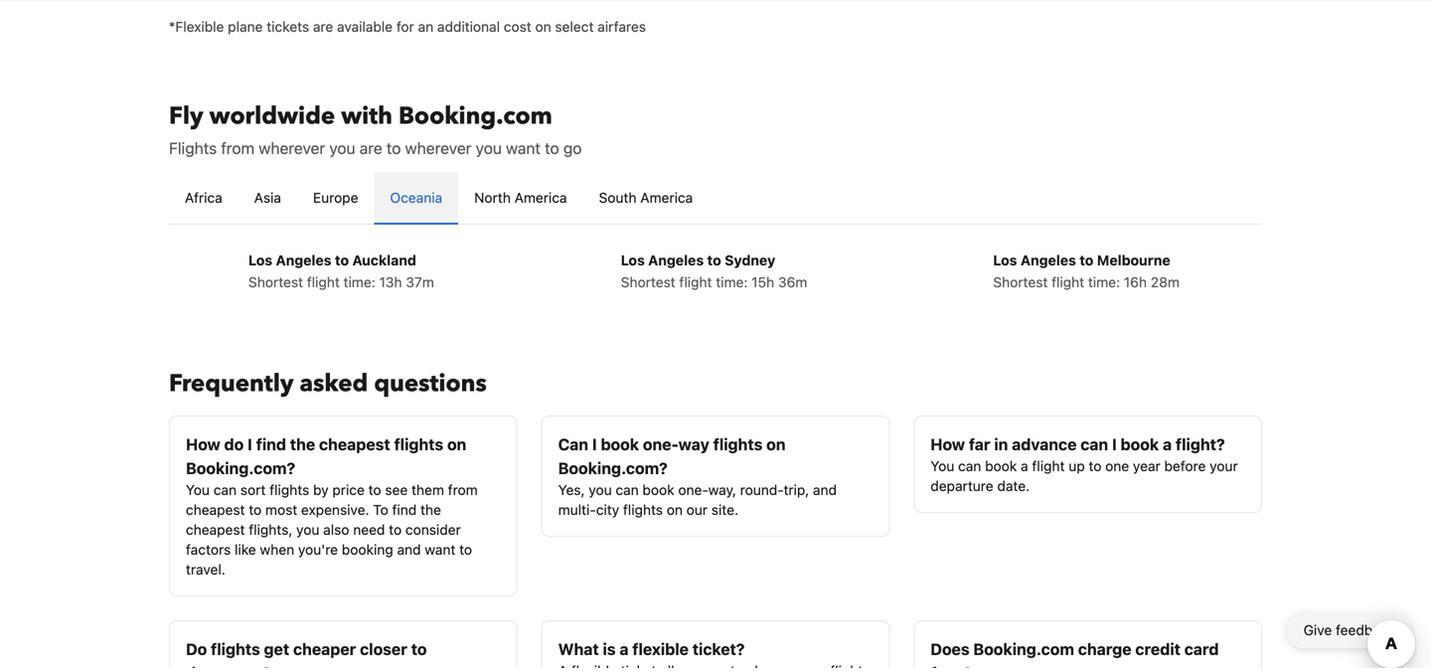 Task type: vqa. For each thing, say whether or not it's contained in the screenshot.
3.5 miles from center
no



Task type: describe. For each thing, give the bounding box(es) containing it.
shortest for los angeles to melbourne shortest flight time: 16h 28m
[[994, 274, 1048, 290]]

your
[[1210, 458, 1238, 474]]

booking.com? inside can i book one-way flights on booking.com? yes, you can book one-way, round-trip, and multi-city flights on our site.
[[558, 459, 668, 478]]

flights
[[169, 139, 217, 158]]

give feedback button
[[1288, 612, 1412, 648]]

give
[[1304, 622, 1333, 638]]

europe button
[[297, 172, 374, 224]]

does booking.com charge credit card fees?
[[931, 640, 1219, 668]]

also
[[323, 521, 349, 538]]

card
[[1185, 640, 1219, 659]]

i inside how do i find the cheapest flights on booking.com? you can sort flights by price to see them from cheapest to most expensive. to find the cheapest flights, you also need to consider factors like when you're booking and want to travel.
[[248, 435, 252, 454]]

cost
[[504, 18, 532, 35]]

year
[[1133, 458, 1161, 474]]

south
[[599, 189, 637, 206]]

africa
[[185, 189, 222, 206]]

most
[[265, 502, 297, 518]]

consider
[[406, 521, 461, 538]]

2 wherever from the left
[[405, 139, 472, 158]]

i inside can i book one-way flights on booking.com? yes, you can book one-way, round-trip, and multi-city flights on our site.
[[592, 435, 597, 454]]

fly
[[169, 100, 203, 133]]

north
[[474, 189, 511, 206]]

round-
[[740, 482, 784, 498]]

questions
[[374, 367, 487, 400]]

time: for auckland
[[344, 274, 376, 290]]

up
[[1069, 458, 1085, 474]]

travel.
[[186, 561, 226, 578]]

see
[[385, 482, 408, 498]]

in
[[995, 435, 1009, 454]]

africa button
[[169, 172, 238, 224]]

what
[[558, 640, 599, 659]]

book down in
[[985, 458, 1017, 474]]

to down sort
[[249, 502, 262, 518]]

flights,
[[249, 521, 293, 538]]

charge
[[1079, 640, 1132, 659]]

you inside can i book one-way flights on booking.com? yes, you can book one-way, round-trip, and multi-city flights on our site.
[[589, 482, 612, 498]]

from inside fly worldwide with booking.com flights from wherever you are to wherever you want to go
[[221, 139, 255, 158]]

europe
[[313, 189, 358, 206]]

to down consider
[[459, 541, 472, 558]]

can for on
[[214, 482, 237, 498]]

city
[[596, 502, 620, 518]]

what is a flexible ticket?
[[558, 640, 745, 659]]

flight for sydney
[[680, 274, 712, 290]]

*flexible
[[169, 18, 224, 35]]

do flights get cheaper closer to departure?
[[186, 640, 427, 668]]

0 vertical spatial a
[[1163, 435, 1172, 454]]

frequently
[[169, 367, 294, 400]]

can up up in the right bottom of the page
[[1081, 435, 1109, 454]]

1 vertical spatial one-
[[678, 482, 709, 498]]

america for south america
[[641, 189, 693, 206]]

16h
[[1124, 274, 1147, 290]]

credit
[[1136, 640, 1181, 659]]

date.
[[998, 478, 1030, 494]]

do
[[186, 640, 207, 659]]

from inside how do i find the cheapest flights on booking.com? you can sort flights by price to see them from cheapest to most expensive. to find the cheapest flights, you also need to consider factors like when you're booking and want to travel.
[[448, 482, 478, 498]]

get
[[264, 640, 289, 659]]

los angeles to auckland shortest flight time: 13h 37m
[[249, 252, 434, 290]]

yes,
[[558, 482, 585, 498]]

and inside how do i find the cheapest flights on booking.com? you can sort flights by price to see them from cheapest to most expensive. to find the cheapest flights, you also need to consider factors like when you're booking and want to travel.
[[397, 541, 421, 558]]

asked
[[300, 367, 368, 400]]

select
[[555, 18, 594, 35]]

on inside how do i find the cheapest flights on booking.com? you can sort flights by price to see them from cheapest to most expensive. to find the cheapest flights, you also need to consider factors like when you're booking and want to travel.
[[447, 435, 467, 454]]

you're
[[298, 541, 338, 558]]

36m
[[778, 274, 808, 290]]

our
[[687, 502, 708, 518]]

way
[[679, 435, 710, 454]]

booking.com? inside how do i find the cheapest flights on booking.com? you can sort flights by price to see them from cheapest to most expensive. to find the cheapest flights, you also need to consider factors like when you're booking and want to travel.
[[186, 459, 295, 478]]

13h
[[379, 274, 402, 290]]

plane
[[228, 18, 263, 35]]

time: for melbourne
[[1089, 274, 1121, 290]]

37m
[[406, 274, 434, 290]]

need
[[353, 521, 385, 538]]

you down "with"
[[329, 139, 356, 158]]

for
[[397, 18, 414, 35]]

you for how do i find the cheapest flights on booking.com?
[[186, 482, 210, 498]]

is
[[603, 640, 616, 659]]

1 wherever from the left
[[259, 139, 325, 158]]

time: for sydney
[[716, 274, 748, 290]]

flights right way
[[714, 435, 763, 454]]

departure?
[[186, 664, 271, 668]]

fly worldwide with booking.com flights from wherever you are to wherever you want to go
[[169, 100, 582, 158]]

shortest for los angeles to auckland shortest flight time: 13h 37m
[[249, 274, 303, 290]]

auckland
[[352, 252, 416, 268]]

before
[[1165, 458, 1206, 474]]

book left way,
[[643, 482, 675, 498]]

and inside can i book one-way flights on booking.com? yes, you can book one-way, round-trip, and multi-city flights on our site.
[[813, 482, 837, 498]]

north america button
[[459, 172, 583, 224]]

to inside the los angeles to auckland shortest flight time: 13h 37m
[[335, 252, 349, 268]]

to left go
[[545, 139, 559, 158]]

to down "with"
[[387, 139, 401, 158]]

multi-
[[558, 502, 596, 518]]

far
[[969, 435, 991, 454]]

0 horizontal spatial find
[[256, 435, 286, 454]]

can for booking.com?
[[616, 482, 639, 498]]

give feedback
[[1304, 622, 1396, 638]]

i inside how far in advance can i book a flight? you can book a flight up to one year before your departure date.
[[1113, 435, 1117, 454]]

north america
[[474, 189, 567, 206]]

departure
[[931, 478, 994, 494]]

to up to
[[369, 482, 381, 498]]

advance
[[1012, 435, 1077, 454]]

los for los angeles to auckland shortest flight time: 13h 37m
[[249, 252, 273, 268]]

0 horizontal spatial the
[[290, 435, 315, 454]]

0 vertical spatial one-
[[643, 435, 679, 454]]

do
[[224, 435, 244, 454]]



Task type: locate. For each thing, give the bounding box(es) containing it.
available
[[337, 18, 393, 35]]

can inside can i book one-way flights on booking.com? yes, you can book one-way, round-trip, and multi-city flights on our site.
[[616, 482, 639, 498]]

time: inside los angeles to sydney shortest flight time: 15h 36m
[[716, 274, 748, 290]]

america right north
[[515, 189, 567, 206]]

0 vertical spatial want
[[506, 139, 541, 158]]

and down consider
[[397, 541, 421, 558]]

1 horizontal spatial time:
[[716, 274, 748, 290]]

0 horizontal spatial america
[[515, 189, 567, 206]]

0 horizontal spatial booking.com?
[[186, 459, 295, 478]]

like
[[235, 541, 256, 558]]

3 angeles from the left
[[1021, 252, 1077, 268]]

you inside how far in advance can i book a flight? you can book a flight up to one year before your departure date.
[[931, 458, 955, 474]]

0 horizontal spatial how
[[186, 435, 220, 454]]

on down 'questions'
[[447, 435, 467, 454]]

how
[[186, 435, 220, 454], [931, 435, 965, 454]]

*flexible plane tickets are available for an additional cost on select airfares
[[169, 18, 646, 35]]

1 horizontal spatial booking.com?
[[558, 459, 668, 478]]

you for how far in advance can i book a flight?
[[931, 458, 955, 474]]

you inside how do i find the cheapest flights on booking.com? you can sort flights by price to see them from cheapest to most expensive. to find the cheapest flights, you also need to consider factors like when you're booking and want to travel.
[[186, 482, 210, 498]]

0 horizontal spatial i
[[248, 435, 252, 454]]

2 shortest from the left
[[621, 274, 676, 290]]

to left the auckland
[[335, 252, 349, 268]]

0 horizontal spatial you
[[186, 482, 210, 498]]

1 horizontal spatial want
[[506, 139, 541, 158]]

to right closer
[[411, 640, 427, 659]]

additional
[[437, 18, 500, 35]]

america
[[515, 189, 567, 206], [641, 189, 693, 206]]

you up departure
[[931, 458, 955, 474]]

0 horizontal spatial want
[[425, 541, 456, 558]]

angeles inside los angeles to sydney shortest flight time: 15h 36m
[[648, 252, 704, 268]]

2 horizontal spatial shortest
[[994, 274, 1048, 290]]

asia button
[[238, 172, 297, 224]]

angeles down 'south america' button at the top of page
[[648, 252, 704, 268]]

0 horizontal spatial and
[[397, 541, 421, 558]]

melbourne
[[1097, 252, 1171, 268]]

1 horizontal spatial angeles
[[648, 252, 704, 268]]

los for los angeles to melbourne shortest flight time: 16h 28m
[[994, 252, 1018, 268]]

0 vertical spatial you
[[931, 458, 955, 474]]

the up the by in the bottom left of the page
[[290, 435, 315, 454]]

booking.com inside does booking.com charge credit card fees?
[[974, 640, 1075, 659]]

price
[[333, 482, 365, 498]]

2 vertical spatial a
[[620, 640, 629, 659]]

angeles inside the los angeles to auckland shortest flight time: 13h 37m
[[276, 252, 332, 268]]

0 vertical spatial are
[[313, 18, 333, 35]]

are inside fly worldwide with booking.com flights from wherever you are to wherever you want to go
[[360, 139, 382, 158]]

1 vertical spatial a
[[1021, 458, 1029, 474]]

the up consider
[[421, 502, 441, 518]]

2 time: from the left
[[716, 274, 748, 290]]

0 horizontal spatial time:
[[344, 274, 376, 290]]

flights
[[394, 435, 444, 454], [714, 435, 763, 454], [270, 482, 309, 498], [623, 502, 663, 518], [211, 640, 260, 659]]

from right flights
[[221, 139, 255, 158]]

1 horizontal spatial shortest
[[621, 274, 676, 290]]

2 los from the left
[[621, 252, 645, 268]]

i
[[248, 435, 252, 454], [592, 435, 597, 454], [1113, 435, 1117, 454]]

find
[[256, 435, 286, 454], [392, 502, 417, 518]]

can up city
[[616, 482, 639, 498]]

1 horizontal spatial find
[[392, 502, 417, 518]]

can up departure
[[959, 458, 982, 474]]

angeles for melbourne
[[1021, 252, 1077, 268]]

time: inside the los angeles to auckland shortest flight time: 13h 37m
[[344, 274, 376, 290]]

can for a
[[959, 458, 982, 474]]

oceania button
[[374, 172, 459, 224]]

flights up the them
[[394, 435, 444, 454]]

flights inside do flights get cheaper closer to departure?
[[211, 640, 260, 659]]

angeles down europe button
[[276, 252, 332, 268]]

los
[[249, 252, 273, 268], [621, 252, 645, 268], [994, 252, 1018, 268]]

booking.com up north
[[399, 100, 553, 133]]

can inside how do i find the cheapest flights on booking.com? you can sort flights by price to see them from cheapest to most expensive. to find the cheapest flights, you also need to consider factors like when you're booking and want to travel.
[[214, 482, 237, 498]]

how inside how do i find the cheapest flights on booking.com? you can sort flights by price to see them from cheapest to most expensive. to find the cheapest flights, you also need to consider factors like when you're booking and want to travel.
[[186, 435, 220, 454]]

way,
[[709, 482, 737, 498]]

0 vertical spatial cheapest
[[319, 435, 390, 454]]

los inside los angeles to sydney shortest flight time: 15h 36m
[[621, 252, 645, 268]]

worldwide
[[209, 100, 335, 133]]

2 vertical spatial cheapest
[[186, 521, 245, 538]]

2 horizontal spatial time:
[[1089, 274, 1121, 290]]

fees?
[[931, 664, 973, 668]]

1 horizontal spatial you
[[931, 458, 955, 474]]

flight?
[[1176, 435, 1225, 454]]

flight inside the los angeles to auckland shortest flight time: 13h 37m
[[307, 274, 340, 290]]

flight for melbourne
[[1052, 274, 1085, 290]]

3 i from the left
[[1113, 435, 1117, 454]]

want down consider
[[425, 541, 456, 558]]

ticket?
[[693, 640, 745, 659]]

1 how from the left
[[186, 435, 220, 454]]

time: down sydney
[[716, 274, 748, 290]]

on left our
[[667, 502, 683, 518]]

i right do
[[248, 435, 252, 454]]

1 booking.com? from the left
[[186, 459, 295, 478]]

flight inside how far in advance can i book a flight? you can book a flight up to one year before your departure date.
[[1032, 458, 1065, 474]]

cheaper
[[293, 640, 356, 659]]

1 horizontal spatial booking.com
[[974, 640, 1075, 659]]

america for north america
[[515, 189, 567, 206]]

booking
[[342, 541, 393, 558]]

1 vertical spatial want
[[425, 541, 456, 558]]

a
[[1163, 435, 1172, 454], [1021, 458, 1029, 474], [620, 640, 629, 659]]

and right trip,
[[813, 482, 837, 498]]

2 america from the left
[[641, 189, 693, 206]]

1 horizontal spatial wherever
[[405, 139, 472, 158]]

flight down advance
[[1032, 458, 1065, 474]]

you up city
[[589, 482, 612, 498]]

28m
[[1151, 274, 1180, 290]]

booking.com? up city
[[558, 459, 668, 478]]

are down "with"
[[360, 139, 382, 158]]

1 vertical spatial cheapest
[[186, 502, 245, 518]]

to left sydney
[[708, 252, 722, 268]]

0 horizontal spatial los
[[249, 252, 273, 268]]

you inside how do i find the cheapest flights on booking.com? you can sort flights by price to see them from cheapest to most expensive. to find the cheapest flights, you also need to consider factors like when you're booking and want to travel.
[[296, 521, 320, 538]]

to inside los angeles to melbourne shortest flight time: 16h 28m
[[1080, 252, 1094, 268]]

are right tickets
[[313, 18, 333, 35]]

to inside how far in advance can i book a flight? you can book a flight up to one year before your departure date.
[[1089, 458, 1102, 474]]

0 horizontal spatial a
[[620, 640, 629, 659]]

los angeles to melbourne shortest flight time: 16h 28m
[[994, 252, 1180, 290]]

3 shortest from the left
[[994, 274, 1048, 290]]

booking.com
[[399, 100, 553, 133], [974, 640, 1075, 659]]

los inside los angeles to melbourne shortest flight time: 16h 28m
[[994, 252, 1018, 268]]

booking.com inside fly worldwide with booking.com flights from wherever you are to wherever you want to go
[[399, 100, 553, 133]]

book up year
[[1121, 435, 1159, 454]]

time: left 13h
[[344, 274, 376, 290]]

book right 'can'
[[601, 435, 639, 454]]

flexible
[[633, 640, 689, 659]]

how left far
[[931, 435, 965, 454]]

a right is
[[620, 640, 629, 659]]

to left melbourne
[[1080, 252, 1094, 268]]

go
[[564, 139, 582, 158]]

2 booking.com? from the left
[[558, 459, 668, 478]]

how do i find the cheapest flights on booking.com? you can sort flights by price to see them from cheapest to most expensive. to find the cheapest flights, you also need to consider factors like when you're booking and want to travel.
[[186, 435, 478, 578]]

book
[[601, 435, 639, 454], [1121, 435, 1159, 454], [985, 458, 1017, 474], [643, 482, 675, 498]]

flight left 13h
[[307, 274, 340, 290]]

flight for auckland
[[307, 274, 340, 290]]

0 horizontal spatial are
[[313, 18, 333, 35]]

with
[[341, 100, 393, 133]]

on right cost at the top left of the page
[[535, 18, 551, 35]]

angeles left melbourne
[[1021, 252, 1077, 268]]

1 vertical spatial find
[[392, 502, 417, 518]]

find down see
[[392, 502, 417, 518]]

flights up departure?
[[211, 640, 260, 659]]

find right do
[[256, 435, 286, 454]]

flights up the most
[[270, 482, 309, 498]]

south america
[[599, 189, 693, 206]]

1 horizontal spatial the
[[421, 502, 441, 518]]

los for los angeles to sydney shortest flight time: 15h 36m
[[621, 252, 645, 268]]

1 horizontal spatial and
[[813, 482, 837, 498]]

0 vertical spatial and
[[813, 482, 837, 498]]

factors
[[186, 541, 231, 558]]

1 america from the left
[[515, 189, 567, 206]]

2 how from the left
[[931, 435, 965, 454]]

2 horizontal spatial los
[[994, 252, 1018, 268]]

2 horizontal spatial angeles
[[1021, 252, 1077, 268]]

shortest
[[249, 274, 303, 290], [621, 274, 676, 290], [994, 274, 1048, 290]]

wherever up oceania
[[405, 139, 472, 158]]

1 horizontal spatial los
[[621, 252, 645, 268]]

you up you're
[[296, 521, 320, 538]]

time:
[[344, 274, 376, 290], [716, 274, 748, 290], [1089, 274, 1121, 290]]

trip,
[[784, 482, 809, 498]]

sydney
[[725, 252, 776, 268]]

to right need
[[389, 521, 402, 538]]

to right up in the right bottom of the page
[[1089, 458, 1102, 474]]

frequently asked questions
[[169, 367, 487, 400]]

time: left the "16h"
[[1089, 274, 1121, 290]]

oceania
[[390, 189, 443, 206]]

tickets
[[267, 18, 309, 35]]

0 horizontal spatial wherever
[[259, 139, 325, 158]]

tab list
[[169, 172, 1263, 226]]

1 horizontal spatial are
[[360, 139, 382, 158]]

flight inside los angeles to sydney shortest flight time: 15h 36m
[[680, 274, 712, 290]]

2 angeles from the left
[[648, 252, 704, 268]]

wherever down worldwide
[[259, 139, 325, 158]]

flight inside los angeles to melbourne shortest flight time: 16h 28m
[[1052, 274, 1085, 290]]

how inside how far in advance can i book a flight? you can book a flight up to one year before your departure date.
[[931, 435, 965, 454]]

want left go
[[506, 139, 541, 158]]

1 horizontal spatial america
[[641, 189, 693, 206]]

by
[[313, 482, 329, 498]]

a up date.
[[1021, 458, 1029, 474]]

1 vertical spatial booking.com
[[974, 640, 1075, 659]]

3 time: from the left
[[1089, 274, 1121, 290]]

flight left the "16h"
[[1052, 274, 1085, 290]]

and
[[813, 482, 837, 498], [397, 541, 421, 558]]

1 i from the left
[[248, 435, 252, 454]]

closer
[[360, 640, 408, 659]]

1 vertical spatial and
[[397, 541, 421, 558]]

angeles inside los angeles to melbourne shortest flight time: 16h 28m
[[1021, 252, 1077, 268]]

to inside los angeles to sydney shortest flight time: 15h 36m
[[708, 252, 722, 268]]

los inside the los angeles to auckland shortest flight time: 13h 37m
[[249, 252, 273, 268]]

shortest inside los angeles to melbourne shortest flight time: 16h 28m
[[994, 274, 1048, 290]]

2 horizontal spatial a
[[1163, 435, 1172, 454]]

angeles for sydney
[[648, 252, 704, 268]]

you left sort
[[186, 482, 210, 498]]

0 vertical spatial the
[[290, 435, 315, 454]]

can
[[558, 435, 589, 454]]

can left sort
[[214, 482, 237, 498]]

from right the them
[[448, 482, 478, 498]]

you up north
[[476, 139, 502, 158]]

how for how do i find the cheapest flights on booking.com?
[[186, 435, 220, 454]]

want inside fly worldwide with booking.com flights from wherever you are to wherever you want to go
[[506, 139, 541, 158]]

flights right city
[[623, 502, 663, 518]]

from
[[221, 139, 255, 158], [448, 482, 478, 498]]

0 horizontal spatial booking.com
[[399, 100, 553, 133]]

0 vertical spatial find
[[256, 435, 286, 454]]

angeles
[[276, 252, 332, 268], [648, 252, 704, 268], [1021, 252, 1077, 268]]

can i book one-way flights on booking.com? yes, you can book one-way, round-trip, and multi-city flights on our site.
[[558, 435, 837, 518]]

shortest inside los angeles to sydney shortest flight time: 15h 36m
[[621, 274, 676, 290]]

how far in advance can i book a flight? you can book a flight up to one year before your departure date.
[[931, 435, 1238, 494]]

1 horizontal spatial a
[[1021, 458, 1029, 474]]

2 horizontal spatial i
[[1113, 435, 1117, 454]]

does
[[931, 640, 970, 659]]

booking.com? down do
[[186, 459, 295, 478]]

cheapest
[[319, 435, 390, 454], [186, 502, 245, 518], [186, 521, 245, 538]]

1 vertical spatial you
[[186, 482, 210, 498]]

flight left 15h
[[680, 274, 712, 290]]

0 horizontal spatial shortest
[[249, 274, 303, 290]]

want inside how do i find the cheapest flights on booking.com? you can sort flights by price to see them from cheapest to most expensive. to find the cheapest flights, you also need to consider factors like when you're booking and want to travel.
[[425, 541, 456, 558]]

the
[[290, 435, 315, 454], [421, 502, 441, 518]]

shortest for los angeles to sydney shortest flight time: 15h 36m
[[621, 274, 676, 290]]

sort
[[240, 482, 266, 498]]

los angeles to sydney shortest flight time: 15h 36m
[[621, 252, 808, 290]]

expensive.
[[301, 502, 369, 518]]

15h
[[752, 274, 775, 290]]

on up round-
[[767, 435, 786, 454]]

a up before
[[1163, 435, 1172, 454]]

how for how far in advance can i book a flight?
[[931, 435, 965, 454]]

one
[[1106, 458, 1130, 474]]

shortest inside the los angeles to auckland shortest flight time: 13h 37m
[[249, 274, 303, 290]]

3 los from the left
[[994, 252, 1018, 268]]

them
[[412, 482, 444, 498]]

0 vertical spatial booking.com
[[399, 100, 553, 133]]

angeles for auckland
[[276, 252, 332, 268]]

0 vertical spatial from
[[221, 139, 255, 158]]

how left do
[[186, 435, 220, 454]]

when
[[260, 541, 294, 558]]

tab list containing africa
[[169, 172, 1263, 226]]

1 horizontal spatial from
[[448, 482, 478, 498]]

feedback
[[1336, 622, 1396, 638]]

1 vertical spatial are
[[360, 139, 382, 158]]

airfares
[[598, 18, 646, 35]]

i right 'can'
[[592, 435, 597, 454]]

1 angeles from the left
[[276, 252, 332, 268]]

1 time: from the left
[[344, 274, 376, 290]]

time: inside los angeles to melbourne shortest flight time: 16h 28m
[[1089, 274, 1121, 290]]

flight
[[307, 274, 340, 290], [680, 274, 712, 290], [1052, 274, 1085, 290], [1032, 458, 1065, 474]]

1 horizontal spatial i
[[592, 435, 597, 454]]

one-
[[643, 435, 679, 454], [678, 482, 709, 498]]

booking.com right does at the right bottom of page
[[974, 640, 1075, 659]]

to inside do flights get cheaper closer to departure?
[[411, 640, 427, 659]]

i up one
[[1113, 435, 1117, 454]]

0 horizontal spatial from
[[221, 139, 255, 158]]

an
[[418, 18, 434, 35]]

1 shortest from the left
[[249, 274, 303, 290]]

booking.com?
[[186, 459, 295, 478], [558, 459, 668, 478]]

to
[[387, 139, 401, 158], [545, 139, 559, 158], [335, 252, 349, 268], [708, 252, 722, 268], [1080, 252, 1094, 268], [1089, 458, 1102, 474], [369, 482, 381, 498], [249, 502, 262, 518], [389, 521, 402, 538], [459, 541, 472, 558], [411, 640, 427, 659]]

2 i from the left
[[592, 435, 597, 454]]

1 vertical spatial from
[[448, 482, 478, 498]]

1 horizontal spatial how
[[931, 435, 965, 454]]

1 vertical spatial the
[[421, 502, 441, 518]]

1 los from the left
[[249, 252, 273, 268]]

0 horizontal spatial angeles
[[276, 252, 332, 268]]

america right south
[[641, 189, 693, 206]]



